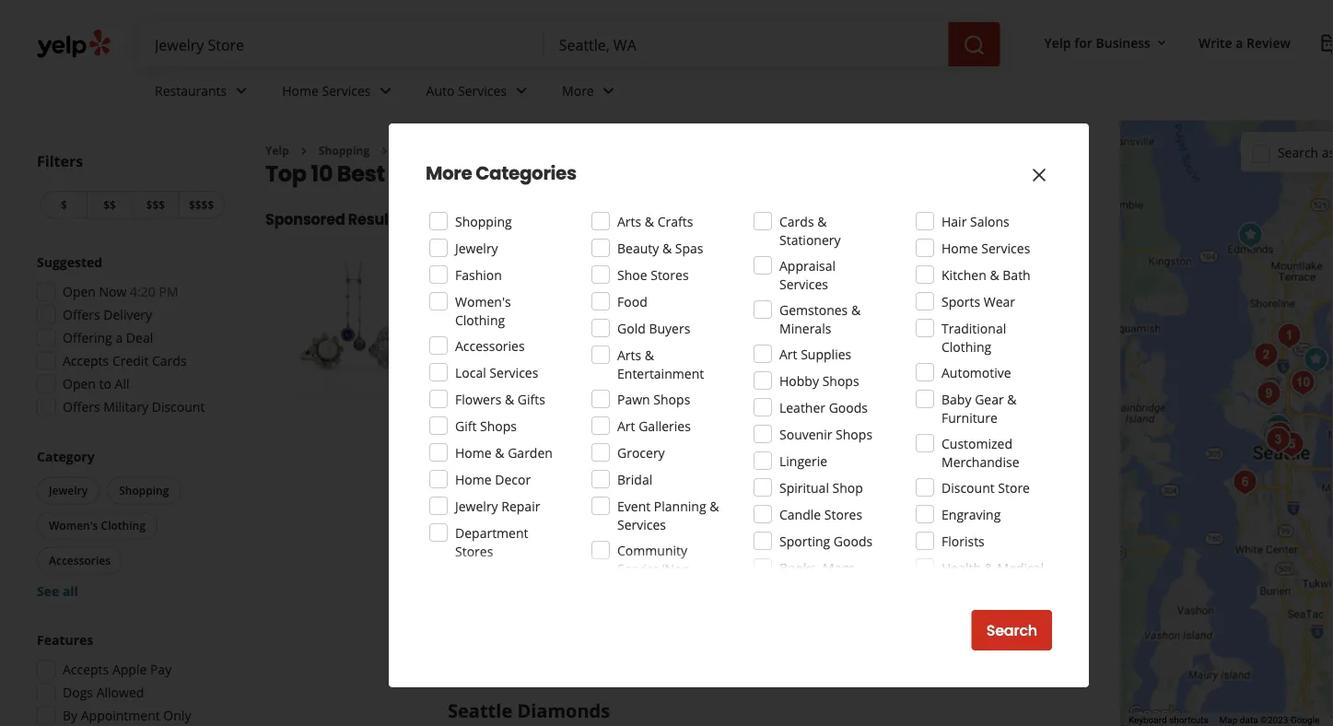 Task type: describe. For each thing, give the bounding box(es) containing it.
baby gear & furniture
[[942, 390, 1017, 426]]

features
[[37, 631, 93, 649]]

arts & entertainment
[[617, 346, 704, 382]]

offers for offers customized solutions
[[466, 374, 504, 391]]

& up souvenir on the right of the page
[[800, 402, 809, 420]]

group containing features
[[31, 631, 229, 726]]

jewelry repair inside button
[[451, 320, 531, 335]]

merchandise
[[942, 453, 1020, 470]]

auto
[[426, 82, 455, 99]]

stores for candle stores
[[824, 505, 863, 523]]

shopping inside button
[[119, 483, 169, 498]]

pm for open now 4:20 pm
[[159, 283, 178, 300]]

open to all
[[63, 375, 130, 393]]

yelp for yelp link
[[265, 143, 289, 158]]

seattle diamonds link
[[448, 698, 610, 723]]

16 chevron right v2 image
[[377, 144, 392, 158]]

local
[[455, 363, 486, 381]]

4:20
[[130, 283, 156, 300]]

spiritual shop
[[780, 479, 863, 496]]

goods for sporting goods
[[834, 532, 873, 550]]

see for see portfolio
[[951, 520, 972, 537]]

$$$ button
[[132, 191, 178, 219]]

wear
[[984, 293, 1015, 310]]

hair
[[942, 212, 967, 230]]

more categories dialog
[[0, 0, 1333, 726]]

sports wear
[[942, 293, 1015, 310]]

$
[[61, 197, 67, 212]]

& up gia
[[535, 402, 544, 420]]

"top-
[[468, 402, 500, 420]]

search for search
[[987, 620, 1038, 641]]

offering a deal
[[63, 329, 153, 346]]

portfolio
[[975, 520, 1027, 537]]

with
[[866, 421, 892, 438]]

& inside event planning & services
[[710, 497, 719, 515]]

see for see all
[[37, 582, 59, 600]]

search button
[[972, 610, 1052, 651]]

art galleries
[[617, 417, 691, 434]]

home services inside business categories element
[[282, 82, 371, 99]]

gia
[[529, 421, 550, 438]]

as
[[1322, 144, 1333, 161]]

florists
[[942, 532, 985, 550]]

service/non-
[[617, 560, 694, 577]]

16 chevron down v2 image
[[1154, 36, 1169, 50]]

beauty & spas
[[617, 239, 704, 257]]

repair,
[[641, 402, 680, 420]]

video
[[831, 577, 865, 595]]

mags,
[[823, 559, 858, 576]]

earth haven metaphysics image
[[1298, 341, 1333, 378]]

open now 4:20 pm
[[63, 283, 178, 300]]

allowed
[[96, 684, 144, 701]]

more
[[979, 421, 1013, 438]]

souvenir shops
[[780, 425, 873, 443]]

department
[[455, 524, 528, 541]]

more link
[[979, 421, 1013, 438]]

see all
[[37, 582, 78, 600]]

services inside event planning & services
[[617, 516, 666, 533]]

data
[[1240, 715, 1258, 726]]

guaranteed
[[763, 374, 832, 391]]

shoe
[[617, 266, 647, 283]]

stores for shoe stores
[[651, 266, 689, 283]]

open for open now 4:20 pm
[[63, 283, 96, 300]]

community service/non- profit
[[617, 541, 694, 596]]

& left gifts
[[505, 390, 514, 408]]

home down gift
[[455, 444, 492, 461]]

menashe & sons jewelers image
[[1227, 464, 1264, 501]]

minerals
[[780, 319, 831, 337]]

open for open to all
[[63, 375, 96, 393]]

top 10 best jewelry store near seattle, washington
[[265, 158, 824, 189]]

kitchen
[[942, 266, 987, 283]]

gemstones
[[780, 301, 848, 318]]

a for write
[[1236, 34, 1243, 51]]

offers for offers military discount
[[63, 398, 100, 416]]

0 horizontal spatial store
[[480, 158, 538, 189]]

home inside business categories element
[[282, 82, 319, 99]]

repair inside "jewelry repair" button
[[495, 320, 531, 335]]

offers customized solutions
[[466, 374, 634, 391]]

24 chevron down v2 image for home services
[[375, 80, 397, 102]]

request a quote
[[923, 622, 1044, 643]]

women's clothing inside women's clothing button
[[49, 518, 145, 533]]

local services
[[455, 363, 538, 381]]

& inside books, mags, music & video
[[818, 577, 827, 595]]

health & medical
[[942, 559, 1044, 576]]

home left decor
[[455, 470, 492, 488]]

yelp for business
[[1044, 34, 1151, 51]]

6:00
[[516, 348, 542, 365]]

cards inside cards & stationery
[[780, 212, 814, 230]]

hobby
[[780, 372, 819, 389]]

event planning & services
[[617, 497, 719, 533]]

$$ button
[[86, 191, 132, 219]]

jewelry up federal
[[455, 239, 498, 257]]

quote
[[1000, 622, 1044, 643]]

pm for open until 6:00 pm
[[545, 348, 564, 365]]

services inside the appraisal services
[[780, 275, 828, 293]]

accessories inside more categories dialog
[[455, 337, 525, 354]]

& left spas
[[662, 239, 672, 257]]

16 chevron right v2 image
[[297, 144, 311, 158]]

beauty
[[617, 239, 659, 257]]

seattle diamonds image
[[1260, 409, 1297, 445]]

map
[[1220, 715, 1238, 726]]

jewelry up department
[[455, 497, 498, 515]]

$$$$
[[189, 197, 214, 212]]

accessories button
[[37, 547, 123, 574]]

discount store
[[942, 479, 1030, 496]]

women's inside button
[[49, 518, 98, 533]]

jewelry repair link
[[448, 319, 535, 337]]

music
[[780, 577, 815, 595]]

& left crafts
[[645, 212, 654, 230]]

supplies
[[801, 345, 852, 363]]

jewelry inside group
[[49, 483, 88, 498]]

home up kitchen
[[942, 239, 978, 257]]

by
[[63, 707, 78, 724]]

furniture
[[942, 409, 998, 426]]

business
[[1096, 34, 1151, 51]]

seattle,
[[600, 158, 684, 189]]

16 offers custom solutions v2 image
[[448, 375, 463, 390]]

category
[[37, 448, 95, 465]]

of…"
[[948, 421, 975, 438]]

discount inside more categories dialog
[[942, 479, 995, 496]]

map data ©2023 google
[[1220, 715, 1320, 726]]

customized merchandise
[[942, 434, 1020, 470]]

gear
[[975, 390, 1004, 408]]

art supplies
[[780, 345, 852, 363]]

(78 reviews)
[[577, 291, 648, 308]]

see portfolio link
[[916, 456, 1061, 601]]

search for search as
[[1278, 144, 1319, 161]]

crane jewelers image
[[1262, 416, 1299, 453]]

trained
[[553, 421, 597, 438]]

for
[[1075, 34, 1093, 51]]

j. rankin jewelers image
[[1232, 217, 1269, 254]]

by
[[959, 402, 973, 420]]

clothing inside traditional clothing
[[942, 338, 992, 355]]

washington
[[688, 158, 824, 189]]

baby
[[942, 390, 972, 408]]

lingerie
[[780, 452, 827, 469]]



Task type: vqa. For each thing, say whether or not it's contained in the screenshot.


Task type: locate. For each thing, give the bounding box(es) containing it.
1 vertical spatial see
[[37, 582, 59, 600]]

more categories
[[426, 160, 577, 186]]

on
[[817, 421, 833, 438]]

arts inside arts & entertainment
[[617, 346, 641, 363]]

©2023
[[1261, 715, 1289, 726]]

group containing suggested
[[31, 253, 229, 422]]

1 vertical spatial jewelry repair
[[455, 497, 540, 515]]

to
[[99, 375, 111, 393]]

& up stationery
[[817, 212, 827, 230]]

0 horizontal spatial shopping
[[119, 483, 169, 498]]

0 horizontal spatial more
[[426, 160, 472, 186]]

shops down flowers & gifts at bottom
[[480, 417, 517, 434]]

offers up "top-
[[466, 374, 504, 391]]

0 vertical spatial pm
[[159, 283, 178, 300]]

shops for hobby shops
[[822, 372, 859, 389]]

1 vertical spatial open
[[448, 348, 482, 365]]

1 horizontal spatial women's clothing
[[455, 293, 511, 328]]

shops for gift shops
[[480, 417, 517, 434]]

arts for arts & entertainment
[[617, 346, 641, 363]]

open left to
[[63, 375, 96, 393]]

department stores
[[455, 524, 528, 560]]

$$$$ button
[[178, 191, 225, 219]]

close image
[[1028, 164, 1050, 186]]

accessories
[[455, 337, 525, 354], [49, 553, 111, 568]]

1 horizontal spatial clothing
[[455, 311, 505, 328]]

gold buyers
[[617, 319, 690, 337]]

and
[[676, 421, 699, 438]]

joseph jewelry image
[[1260, 416, 1297, 453], [1260, 416, 1297, 453]]

1 vertical spatial women's
[[49, 518, 98, 533]]

shopping down more categories
[[455, 212, 512, 230]]

see left all
[[37, 582, 59, 600]]

art up hobby
[[780, 345, 797, 363]]

24 chevron down v2 image inside the home services link
[[375, 80, 397, 102]]

0 horizontal spatial accessories
[[49, 553, 111, 568]]

deal
[[126, 329, 153, 346]]

flowers & gifts
[[455, 390, 545, 408]]

women's clothing button
[[37, 512, 157, 539]]

discount right military
[[152, 398, 205, 416]]

0 vertical spatial discount
[[152, 398, 205, 416]]

clothing inside button
[[101, 518, 145, 533]]

2 vertical spatial stores
[[455, 542, 493, 560]]

more
[[562, 82, 594, 99], [426, 160, 472, 186]]

0 vertical spatial see
[[951, 520, 972, 537]]

clothing down traditional
[[942, 338, 992, 355]]

1 vertical spatial group
[[33, 447, 229, 600]]

1 horizontal spatial women's
[[455, 293, 511, 310]]

jewelry button
[[37, 477, 100, 504]]

1 vertical spatial federal way custom jewelers image
[[1278, 707, 1314, 726]]

see up health
[[951, 520, 972, 537]]

repair inside more categories dialog
[[502, 497, 540, 515]]

appraisal services
[[780, 257, 836, 293]]

women's inside more categories dialog
[[455, 293, 511, 310]]

1 arts from the top
[[617, 212, 641, 230]]

only
[[163, 707, 191, 724]]

yelp inside button
[[1044, 34, 1071, 51]]

0 vertical spatial store
[[480, 158, 538, 189]]

art for art supplies
[[780, 345, 797, 363]]

cards inside group
[[152, 352, 187, 369]]

engraving
[[942, 505, 1001, 523]]

a right "by"
[[977, 402, 984, 420]]

open
[[63, 283, 96, 300], [448, 348, 482, 365], [63, 375, 96, 393]]

0 vertical spatial federal way custom jewelers image
[[287, 260, 426, 398]]

1 vertical spatial pm
[[545, 348, 564, 365]]

clothing inside "women's clothing"
[[455, 311, 505, 328]]

offers for offers delivery
[[63, 306, 100, 323]]

business categories element
[[140, 66, 1333, 120]]

jewelry repair down 4.8 star rating image
[[451, 320, 531, 335]]

1 vertical spatial home services
[[942, 239, 1030, 257]]

2 horizontal spatial clothing
[[942, 338, 992, 355]]

0 vertical spatial stores
[[651, 266, 689, 283]]

1 horizontal spatial cards
[[780, 212, 814, 230]]

kitchen & bath
[[942, 266, 1031, 283]]

1 vertical spatial offers
[[466, 374, 504, 391]]

clothing down 'shopping' button
[[101, 518, 145, 533]]

1 horizontal spatial 24 chevron down v2 image
[[598, 80, 620, 102]]

1 horizontal spatial yelp
[[1044, 34, 1071, 51]]

24 chevron down v2 image left auto
[[375, 80, 397, 102]]

home up 16 chevron right v2 icon
[[282, 82, 319, 99]]

olympic jewelry image
[[1251, 375, 1288, 412]]

group
[[31, 253, 229, 422], [33, 447, 229, 600], [31, 631, 229, 726]]

search inside button
[[987, 620, 1038, 641]]

accepts for accepts apple pay
[[63, 661, 109, 678]]

1 horizontal spatial search
[[1278, 144, 1319, 161]]

1 vertical spatial shopping
[[455, 212, 512, 230]]

request a quote button
[[906, 612, 1061, 653]]

arts down gold
[[617, 346, 641, 363]]

& inside cards & stationery
[[817, 212, 827, 230]]

a for request
[[986, 622, 996, 643]]

a left quote
[[986, 622, 996, 643]]

goods for leather goods
[[829, 399, 868, 416]]

discount up the engraving
[[942, 479, 995, 496]]

yelp
[[1044, 34, 1071, 51], [265, 143, 289, 158]]

jewelry down category
[[49, 483, 88, 498]]

2 vertical spatial open
[[63, 375, 96, 393]]

gift
[[455, 417, 477, 434]]

24 chevron down v2 image right the restaurants
[[231, 80, 253, 102]]

2 accepts from the top
[[63, 661, 109, 678]]

shops down 'supplies'
[[822, 372, 859, 389]]

jewelry
[[683, 402, 726, 420]]

0 vertical spatial art
[[780, 345, 797, 363]]

& right the gemstones
[[851, 301, 861, 318]]

warranty.
[[468, 421, 525, 438]]

stores down shop
[[824, 505, 863, 523]]

buyers
[[649, 319, 690, 337]]

repair up open until 6:00 pm
[[495, 320, 531, 335]]

2 24 chevron down v2 image from the left
[[510, 80, 533, 102]]

0 horizontal spatial art
[[617, 417, 635, 434]]

pm right the 4:20
[[159, 283, 178, 300]]

books, mags, music & video
[[780, 559, 865, 595]]

designs,
[[860, 402, 909, 420]]

home services inside more categories dialog
[[942, 239, 1030, 257]]

master
[[702, 421, 744, 438]]

federal way custom jewelers image inside map region
[[1278, 707, 1314, 726]]

gemstones & minerals
[[780, 301, 861, 337]]

1 vertical spatial women's clothing
[[49, 518, 145, 533]]

0 vertical spatial cards
[[780, 212, 814, 230]]

more inside dialog
[[426, 160, 472, 186]]

goods
[[829, 399, 868, 416], [834, 532, 873, 550]]

a left deal in the left of the page
[[116, 329, 123, 346]]

arts
[[617, 212, 641, 230], [617, 346, 641, 363]]

0 horizontal spatial federal way custom jewelers image
[[287, 260, 426, 398]]

stores down department
[[455, 542, 493, 560]]

0 vertical spatial group
[[31, 253, 229, 422]]

map region
[[1038, 70, 1333, 726]]

decor
[[495, 470, 531, 488]]

home services up "kitchen & bath"
[[942, 239, 1030, 257]]

1 vertical spatial repair
[[502, 497, 540, 515]]

home services up "shopping" link
[[282, 82, 371, 99]]

rated
[[500, 402, 532, 420]]

pm inside group
[[159, 283, 178, 300]]

shopping up women's clothing button
[[119, 483, 169, 498]]

solutions
[[579, 374, 634, 391]]

0 horizontal spatial home services
[[282, 82, 371, 99]]

leather goods
[[780, 399, 868, 416]]

search left 'as'
[[1278, 144, 1319, 161]]

store
[[480, 158, 538, 189], [998, 479, 1030, 496]]

& inside gemstones & minerals
[[851, 301, 861, 318]]

0 vertical spatial yelp
[[1044, 34, 1071, 51]]

& right planning
[[710, 497, 719, 515]]

group containing category
[[33, 447, 229, 600]]

yelp left for
[[1044, 34, 1071, 51]]

leather
[[780, 399, 826, 416]]

arts & crafts
[[617, 212, 693, 230]]

more inside business categories element
[[562, 82, 594, 99]]

projects image
[[1320, 33, 1333, 55]]

user actions element
[[1030, 26, 1333, 63]]

staff
[[836, 421, 863, 438]]

more for more
[[562, 82, 594, 99]]

store inside more categories dialog
[[998, 479, 1030, 496]]

see portfolio
[[951, 520, 1027, 537]]

24 chevron down v2 image for restaurants
[[231, 80, 253, 102]]

2 vertical spatial shopping
[[119, 483, 169, 498]]

shops for souvenir shops
[[836, 425, 873, 443]]

1 vertical spatial discount
[[942, 479, 995, 496]]

2 horizontal spatial stores
[[824, 505, 863, 523]]

women's clothing inside more categories dialog
[[455, 293, 511, 328]]

& inside the baby gear & furniture
[[1007, 390, 1017, 408]]

google
[[1291, 715, 1320, 726]]

open down suggested
[[63, 283, 96, 300]]

accessories up local services
[[455, 337, 525, 354]]

art for art galleries
[[617, 417, 635, 434]]

clothing down 4.8 star rating image
[[455, 311, 505, 328]]

art
[[780, 345, 797, 363], [617, 417, 635, 434]]

women's clothing up accessories button
[[49, 518, 145, 533]]

0 vertical spatial more
[[562, 82, 594, 99]]

1 24 chevron down v2 image from the left
[[231, 80, 253, 102]]

1 horizontal spatial discount
[[942, 479, 995, 496]]

16 speech v2 image
[[448, 404, 463, 419]]

open up 16 offers custom solutions v2 image
[[448, 348, 482, 365]]

0 horizontal spatial see
[[37, 582, 59, 600]]

stórica studio image
[[1260, 422, 1297, 458]]

(78 reviews) link
[[577, 289, 648, 309]]

a right write
[[1236, 34, 1243, 51]]

1 vertical spatial more
[[426, 160, 472, 186]]

24 chevron down v2 image right "auto services"
[[510, 80, 533, 102]]

1 horizontal spatial 24 chevron down v2 image
[[510, 80, 533, 102]]

0 vertical spatial repair
[[495, 320, 531, 335]]

0 vertical spatial arts
[[617, 212, 641, 230]]

cards & stationery
[[780, 212, 841, 248]]

search image
[[963, 34, 986, 56]]

& inside arts & entertainment
[[645, 346, 654, 363]]

accessories inside button
[[49, 553, 111, 568]]

spiritual
[[780, 479, 829, 496]]

more left categories
[[426, 160, 472, 186]]

jewelry down 4.8 star rating image
[[451, 320, 492, 335]]

1 vertical spatial store
[[998, 479, 1030, 496]]

medical
[[997, 559, 1044, 576]]

accepts down offering
[[63, 352, 109, 369]]

shopping left 16 chevron right v2 image
[[319, 143, 370, 158]]

women's down the jewelry button
[[49, 518, 98, 533]]

yelp for yelp for business
[[1044, 34, 1071, 51]]

1 horizontal spatial store
[[998, 479, 1030, 496]]

shopping inside more categories dialog
[[455, 212, 512, 230]]

auto services
[[426, 82, 507, 99]]

24 chevron down v2 image up seattle, at top
[[598, 80, 620, 102]]

2 arts from the top
[[617, 346, 641, 363]]

search right request
[[987, 620, 1038, 641]]

repair down decor
[[502, 497, 540, 515]]

offers down the open to all
[[63, 398, 100, 416]]

jewelry repair down home decor
[[455, 497, 540, 515]]

accepts for accepts credit cards
[[63, 352, 109, 369]]

women's clothing down fashion
[[455, 293, 511, 328]]

0 vertical spatial open
[[63, 283, 96, 300]]

& left video
[[818, 577, 827, 595]]

shortcuts
[[1169, 715, 1208, 726]]

0 horizontal spatial 24 chevron down v2 image
[[231, 80, 253, 102]]

jewelry right best
[[389, 158, 476, 189]]

10
[[311, 158, 333, 189]]

federal
[[448, 260, 516, 286]]

0 vertical spatial shopping
[[319, 143, 370, 158]]

keyboard shortcuts
[[1129, 715, 1208, 726]]

1 horizontal spatial see
[[951, 520, 972, 537]]

keyboard
[[1129, 715, 1167, 726]]

0 horizontal spatial pm
[[159, 283, 178, 300]]

repair
[[495, 320, 531, 335], [502, 497, 540, 515]]

goods up staff
[[829, 399, 868, 416]]

1 vertical spatial stores
[[824, 505, 863, 523]]

0 vertical spatial jewelry repair
[[451, 320, 531, 335]]

food
[[617, 293, 647, 310]]

& right health
[[985, 559, 994, 576]]

see
[[951, 520, 972, 537], [37, 582, 59, 600]]

1 vertical spatial cards
[[152, 352, 187, 369]]

women's
[[455, 293, 511, 310], [49, 518, 98, 533]]

24 chevron down v2 image for more
[[598, 80, 620, 102]]

green lake jewelry works image
[[1271, 317, 1308, 354]]

shops for pawn shops
[[654, 390, 690, 408]]

0 horizontal spatial 24 chevron down v2 image
[[375, 80, 397, 102]]

1 vertical spatial goods
[[834, 532, 873, 550]]

1 horizontal spatial pm
[[545, 348, 564, 365]]

jewelry
[[389, 158, 476, 189], [455, 239, 498, 257], [451, 320, 492, 335], [49, 483, 88, 498], [455, 497, 498, 515]]

isadoras antique jewelry image
[[1257, 416, 1294, 453]]

federal way custom jewelers image
[[287, 260, 426, 398], [1278, 707, 1314, 726]]

filters
[[37, 151, 83, 171]]

affordable
[[548, 402, 610, 420]]

& up entertainment
[[645, 346, 654, 363]]

spas
[[675, 239, 704, 257]]

now
[[99, 283, 127, 300]]

1 vertical spatial accepts
[[63, 661, 109, 678]]

workmanship guaranteed
[[675, 374, 832, 391]]

2 24 chevron down v2 image from the left
[[598, 80, 620, 102]]

stores inside department stores
[[455, 542, 493, 560]]

grocery
[[617, 444, 665, 461]]

a for offering
[[116, 329, 123, 346]]

(78
[[577, 291, 595, 308]]

0 horizontal spatial cards
[[152, 352, 187, 369]]

galleries
[[639, 417, 691, 434]]

0 vertical spatial clothing
[[455, 311, 505, 328]]

0 vertical spatial women's
[[455, 293, 511, 310]]

stores for department stores
[[455, 542, 493, 560]]

2 horizontal spatial shopping
[[455, 212, 512, 230]]

24 chevron down v2 image inside auto services link
[[510, 80, 533, 102]]

a inside button
[[986, 622, 996, 643]]

baraka gems image
[[1248, 337, 1285, 374]]

1 horizontal spatial shopping
[[319, 143, 370, 158]]

0 vertical spatial women's clothing
[[455, 293, 511, 328]]

0 horizontal spatial women's
[[49, 518, 98, 533]]

1 horizontal spatial art
[[780, 345, 797, 363]]

auto services link
[[411, 66, 547, 120]]

2 vertical spatial group
[[31, 631, 229, 726]]

24 chevron down v2 image inside restaurants link
[[231, 80, 253, 102]]

2 vertical spatial clothing
[[101, 518, 145, 533]]

stores down beauty & spas at the top
[[651, 266, 689, 283]]

0 vertical spatial offers
[[63, 306, 100, 323]]

accepts up dogs
[[63, 661, 109, 678]]

brilliant earth image
[[1285, 364, 1322, 401], [1285, 364, 1322, 401]]

art down pawn
[[617, 417, 635, 434]]

24 chevron down v2 image
[[231, 80, 253, 102], [510, 80, 533, 102]]

a
[[1236, 34, 1243, 51], [116, 329, 123, 346], [977, 402, 984, 420], [986, 622, 996, 643]]

goods up mags,
[[834, 532, 873, 550]]

a inside group
[[116, 329, 123, 346]]

one
[[987, 402, 1010, 420]]

a inside "top-rated & affordable ring repair, jewelry restoration & custom designs, backed by a one year warranty. gia trained gemologists and master goldsmiths on staff with decades of…"
[[977, 402, 984, 420]]

1 horizontal spatial more
[[562, 82, 594, 99]]

open for open until 6:00 pm
[[448, 348, 482, 365]]

pm right 6:00 on the left of the page
[[545, 348, 564, 365]]

1 vertical spatial accessories
[[49, 553, 111, 568]]

1 horizontal spatial home services
[[942, 239, 1030, 257]]

restaurants link
[[140, 66, 267, 120]]

1 vertical spatial arts
[[617, 346, 641, 363]]

search as
[[1278, 144, 1333, 161]]

by appointment only
[[63, 707, 191, 724]]

0 vertical spatial accepts
[[63, 352, 109, 369]]

shop
[[833, 479, 863, 496]]

1 vertical spatial art
[[617, 417, 635, 434]]

24 chevron down v2 image inside more link
[[598, 80, 620, 102]]

0 horizontal spatial stores
[[455, 542, 493, 560]]

cards up stationery
[[780, 212, 814, 230]]

more up near at the top left
[[562, 82, 594, 99]]

0 horizontal spatial discount
[[152, 398, 205, 416]]

1 horizontal spatial stores
[[651, 266, 689, 283]]

store down merchandise at the right of page
[[998, 479, 1030, 496]]

0 horizontal spatial women's clothing
[[49, 518, 145, 533]]

1 24 chevron down v2 image from the left
[[375, 80, 397, 102]]

diamonds
[[517, 698, 610, 723]]

search
[[1278, 144, 1319, 161], [987, 620, 1038, 641]]

arts up beauty
[[617, 212, 641, 230]]

health
[[942, 559, 981, 576]]

kim-ngoc jewelry image
[[1274, 426, 1311, 463]]

2 vertical spatial offers
[[63, 398, 100, 416]]

cards
[[780, 212, 814, 230], [152, 352, 187, 369]]

0 vertical spatial accessories
[[455, 337, 525, 354]]

0 vertical spatial search
[[1278, 144, 1319, 161]]

& down warranty.
[[495, 444, 504, 461]]

google image
[[1125, 702, 1186, 726]]

offers up offering
[[63, 306, 100, 323]]

24 chevron down v2 image
[[375, 80, 397, 102], [598, 80, 620, 102]]

shops right on
[[836, 425, 873, 443]]

24 chevron down v2 image for auto services
[[510, 80, 533, 102]]

cards down deal in the left of the page
[[152, 352, 187, 369]]

None search field
[[140, 22, 1004, 66]]

keyboard shortcuts button
[[1129, 714, 1208, 726]]

home services link
[[267, 66, 411, 120]]

info icon image
[[838, 374, 852, 389], [838, 374, 852, 389]]

restaurants
[[155, 82, 227, 99]]

0 horizontal spatial clothing
[[101, 518, 145, 533]]

yelp left 16 chevron right v2 icon
[[265, 143, 289, 158]]

workmanship
[[675, 374, 759, 391]]

books,
[[780, 559, 820, 576]]

shops down 16 workmanship guaranteed v2 image
[[654, 390, 690, 408]]

arts for arts & crafts
[[617, 212, 641, 230]]

0 horizontal spatial search
[[987, 620, 1038, 641]]

candle
[[780, 505, 821, 523]]

0 horizontal spatial yelp
[[265, 143, 289, 158]]

more for more categories
[[426, 160, 472, 186]]

& left 'bath'
[[990, 266, 999, 283]]

0 vertical spatial home services
[[282, 82, 371, 99]]

offers delivery
[[63, 306, 152, 323]]

1 vertical spatial clothing
[[942, 338, 992, 355]]

ring
[[614, 402, 637, 420]]

jewelry repair inside more categories dialog
[[455, 497, 540, 515]]

accessories up all
[[49, 553, 111, 568]]

hair salons
[[942, 212, 1010, 230]]

4.8 star rating image
[[448, 291, 547, 310]]

& right gear
[[1007, 390, 1017, 408]]

women's down fashion
[[455, 293, 511, 310]]

home
[[282, 82, 319, 99], [942, 239, 978, 257], [455, 444, 492, 461], [455, 470, 492, 488]]

1 horizontal spatial federal way custom jewelers image
[[1278, 707, 1314, 726]]

16 workmanship guaranteed v2 image
[[657, 375, 672, 390]]

1 vertical spatial search
[[987, 620, 1038, 641]]

salons
[[970, 212, 1010, 230]]

1 vertical spatial yelp
[[265, 143, 289, 158]]

store left near at the top left
[[480, 158, 538, 189]]

0 vertical spatial goods
[[829, 399, 868, 416]]

1 horizontal spatial accessories
[[455, 337, 525, 354]]

1 accepts from the top
[[63, 352, 109, 369]]



